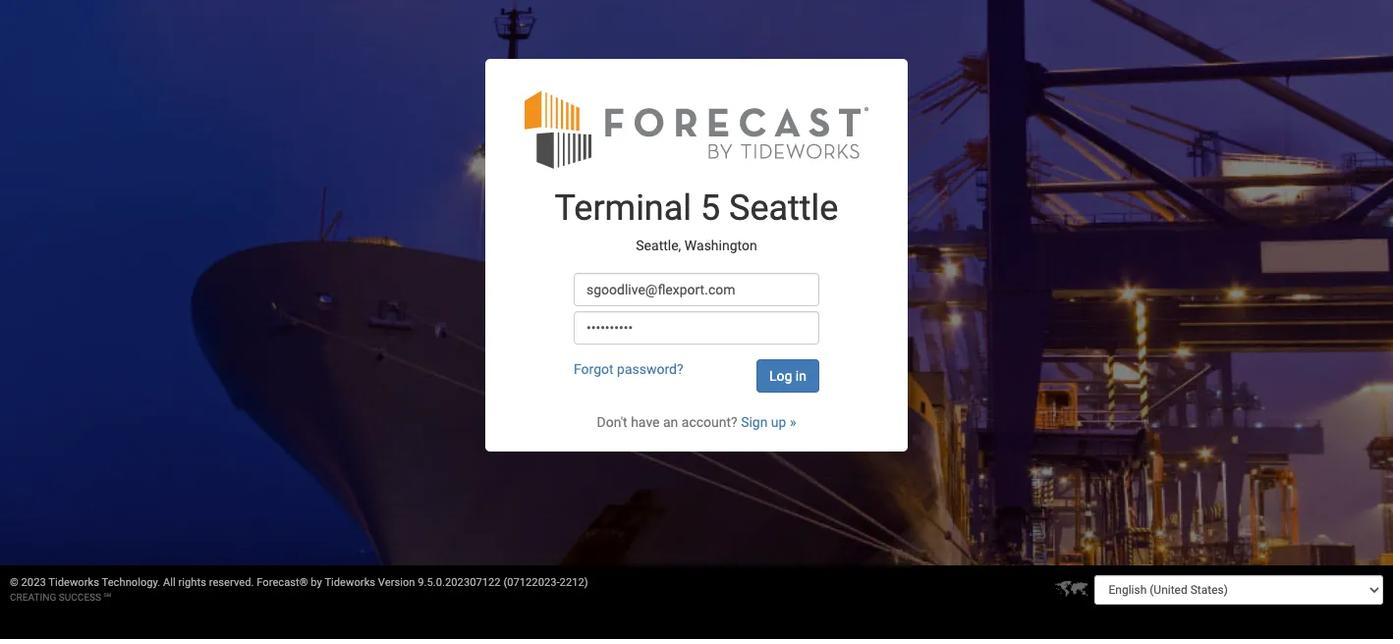 Task type: vqa. For each thing, say whether or not it's contained in the screenshot.
Forwarder at the right top of the page
no



Task type: locate. For each thing, give the bounding box(es) containing it.
terminal 5 seattle seattle, washington
[[555, 188, 839, 254]]

tideworks right by
[[325, 577, 375, 590]]

don't have an account? sign up »
[[597, 415, 796, 431]]

up
[[771, 415, 787, 431]]

washington
[[685, 238, 757, 254]]

in
[[796, 369, 807, 385]]

»
[[790, 415, 796, 431]]

2023
[[21, 577, 46, 590]]

Email or username text field
[[574, 274, 819, 307]]

9.5.0.202307122
[[418, 577, 501, 590]]

success
[[59, 593, 101, 603]]

account?
[[682, 415, 738, 431]]

terminal
[[555, 188, 692, 229]]

© 2023 tideworks technology. all rights reserved. forecast® by tideworks version 9.5.0.202307122 (07122023-2212) creating success ℠
[[10, 577, 588, 603]]

(07122023-
[[503, 577, 560, 590]]

forgot password? log in
[[574, 362, 807, 385]]

2 tideworks from the left
[[325, 577, 375, 590]]

an
[[663, 415, 678, 431]]

0 horizontal spatial tideworks
[[48, 577, 99, 590]]

tideworks
[[48, 577, 99, 590], [325, 577, 375, 590]]

sign
[[741, 415, 768, 431]]

seattle
[[729, 188, 839, 229]]

1 horizontal spatial tideworks
[[325, 577, 375, 590]]

don't
[[597, 415, 628, 431]]

forecast®
[[257, 577, 308, 590]]

tideworks up success
[[48, 577, 99, 590]]

forgot
[[574, 362, 614, 378]]

have
[[631, 415, 660, 431]]

Password password field
[[574, 312, 819, 345]]



Task type: describe. For each thing, give the bounding box(es) containing it.
©
[[10, 577, 18, 590]]

1 tideworks from the left
[[48, 577, 99, 590]]

log
[[769, 369, 792, 385]]

rights
[[178, 577, 206, 590]]

forecast® by tideworks image
[[525, 89, 869, 170]]

log in button
[[757, 360, 819, 393]]

2212)
[[560, 577, 588, 590]]

all
[[163, 577, 176, 590]]

version
[[378, 577, 415, 590]]

℠
[[104, 593, 111, 603]]

reserved.
[[209, 577, 254, 590]]

seattle,
[[636, 238, 681, 254]]

5
[[701, 188, 720, 229]]

password?
[[617, 362, 684, 378]]

sign up » link
[[741, 415, 796, 431]]

forgot password? link
[[574, 362, 684, 378]]

by
[[311, 577, 322, 590]]

technology.
[[102, 577, 160, 590]]

creating
[[10, 593, 56, 603]]



